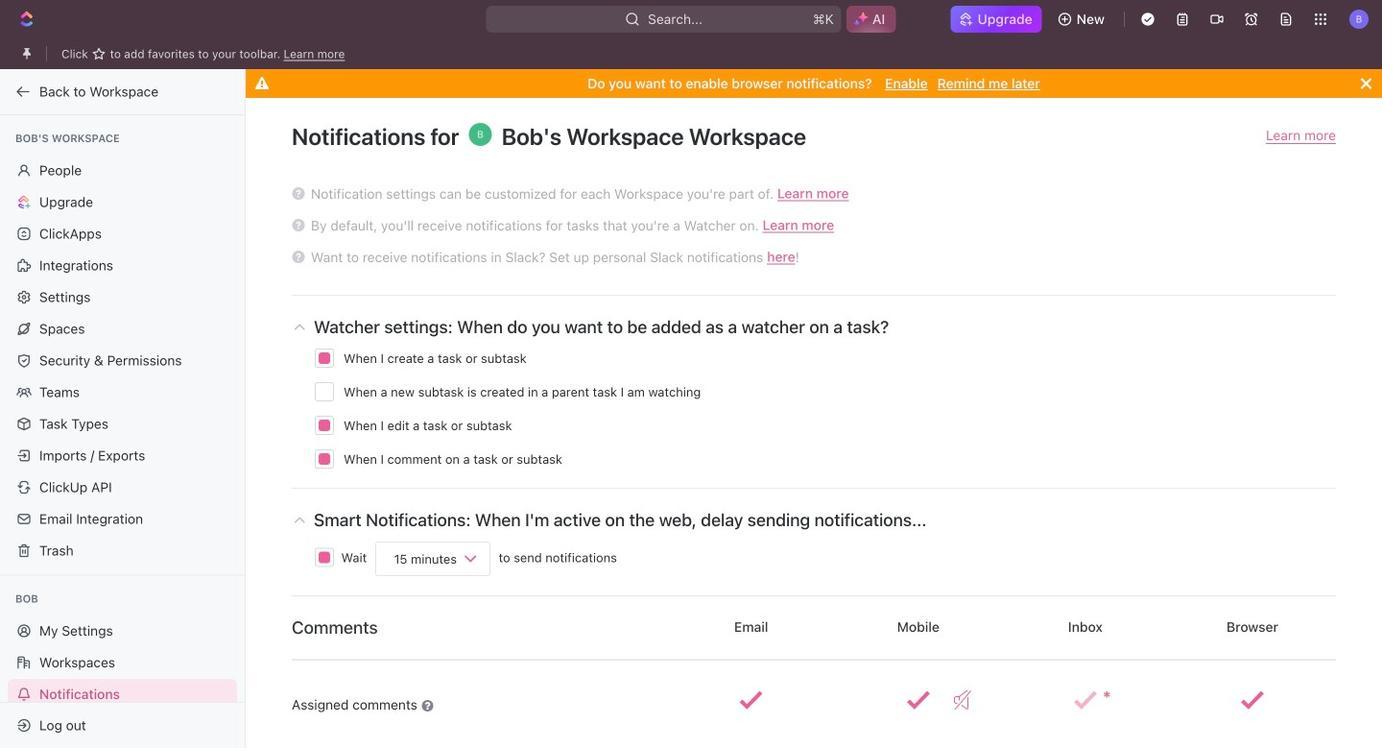 Task type: describe. For each thing, give the bounding box(es) containing it.
off image
[[954, 690, 972, 710]]



Task type: vqa. For each thing, say whether or not it's contained in the screenshot.
the drumstick bite image
no



